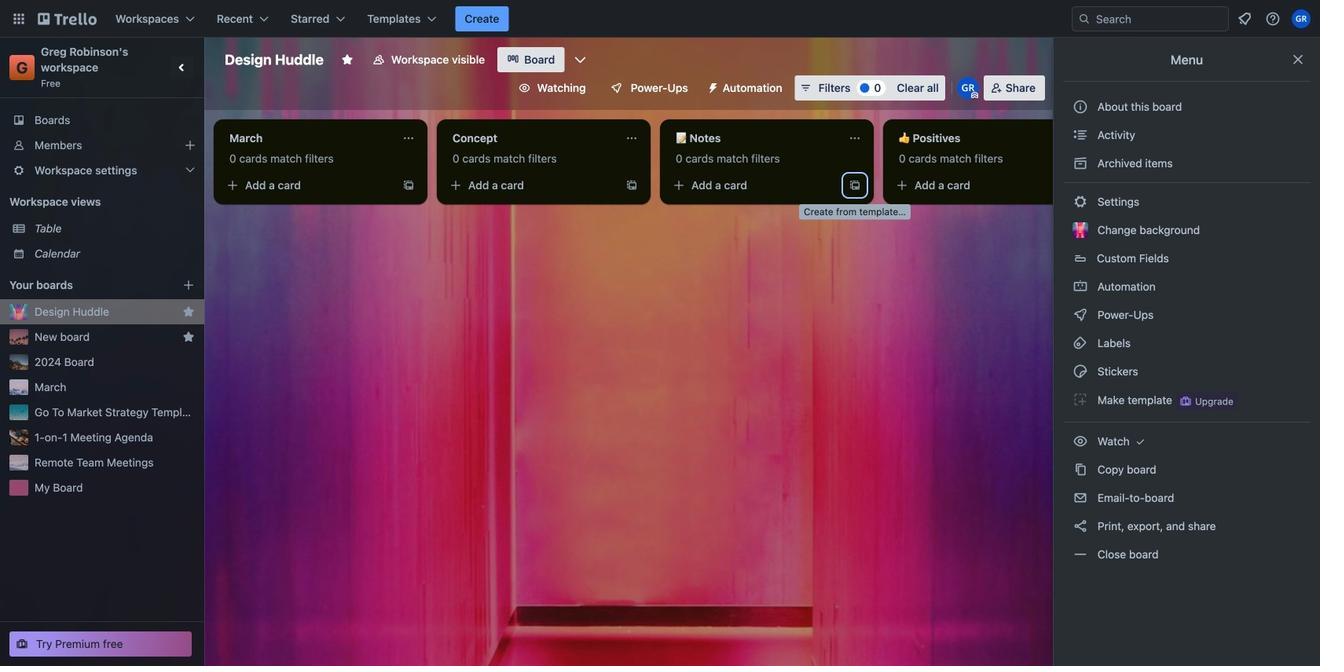 Task type: vqa. For each thing, say whether or not it's contained in the screenshot.
0 Notifications ICON
yes



Task type: locate. For each thing, give the bounding box(es) containing it.
1 create from template… image from the left
[[402, 179, 415, 192]]

greg robinson (gregrobinson96) image
[[1292, 9, 1311, 28], [957, 77, 979, 99]]

this member is an admin of this board. image
[[971, 92, 978, 99]]

2 create from template… image from the left
[[625, 179, 638, 192]]

create from template… image
[[402, 179, 415, 192], [625, 179, 638, 192], [849, 179, 861, 192]]

None text field
[[220, 126, 396, 151], [443, 126, 619, 151], [666, 126, 842, 151], [890, 126, 1066, 151], [220, 126, 396, 151], [443, 126, 619, 151], [666, 126, 842, 151], [890, 126, 1066, 151]]

1 vertical spatial greg robinson (gregrobinson96) image
[[957, 77, 979, 99]]

1 vertical spatial starred icon image
[[182, 331, 195, 343]]

star or unstar board image
[[341, 53, 354, 66]]

sm image
[[1073, 127, 1088, 143], [1073, 156, 1088, 171], [1073, 194, 1088, 210], [1073, 279, 1088, 295], [1073, 307, 1088, 323], [1073, 364, 1088, 380], [1073, 434, 1088, 449], [1133, 434, 1148, 449], [1073, 462, 1088, 478], [1073, 519, 1088, 534]]

2 horizontal spatial create from template… image
[[849, 179, 861, 192]]

1 horizontal spatial create from template… image
[[625, 179, 638, 192]]

0 vertical spatial greg robinson (gregrobinson96) image
[[1292, 9, 1311, 28]]

0 vertical spatial starred icon image
[[182, 306, 195, 318]]

starred icon image
[[182, 306, 195, 318], [182, 331, 195, 343]]

tooltip
[[799, 204, 911, 220]]

1 horizontal spatial greg robinson (gregrobinson96) image
[[1292, 9, 1311, 28]]

0 horizontal spatial create from template… image
[[402, 179, 415, 192]]

search image
[[1078, 13, 1091, 25]]

sm image
[[701, 75, 723, 97], [1073, 336, 1088, 351], [1073, 392, 1088, 408], [1073, 490, 1088, 506], [1073, 547, 1088, 563]]



Task type: describe. For each thing, give the bounding box(es) containing it.
customize views image
[[572, 52, 588, 68]]

back to home image
[[38, 6, 97, 31]]

0 notifications image
[[1235, 9, 1254, 28]]

3 create from template… image from the left
[[849, 179, 861, 192]]

add board image
[[182, 279, 195, 292]]

your boards with 8 items element
[[9, 276, 159, 295]]

2 starred icon image from the top
[[182, 331, 195, 343]]

workspace navigation collapse icon image
[[171, 57, 193, 79]]

Search field
[[1091, 8, 1228, 30]]

primary element
[[0, 0, 1320, 38]]

1 starred icon image from the top
[[182, 306, 195, 318]]

0 horizontal spatial greg robinson (gregrobinson96) image
[[957, 77, 979, 99]]

Board name text field
[[217, 47, 332, 72]]

open information menu image
[[1265, 11, 1281, 27]]



